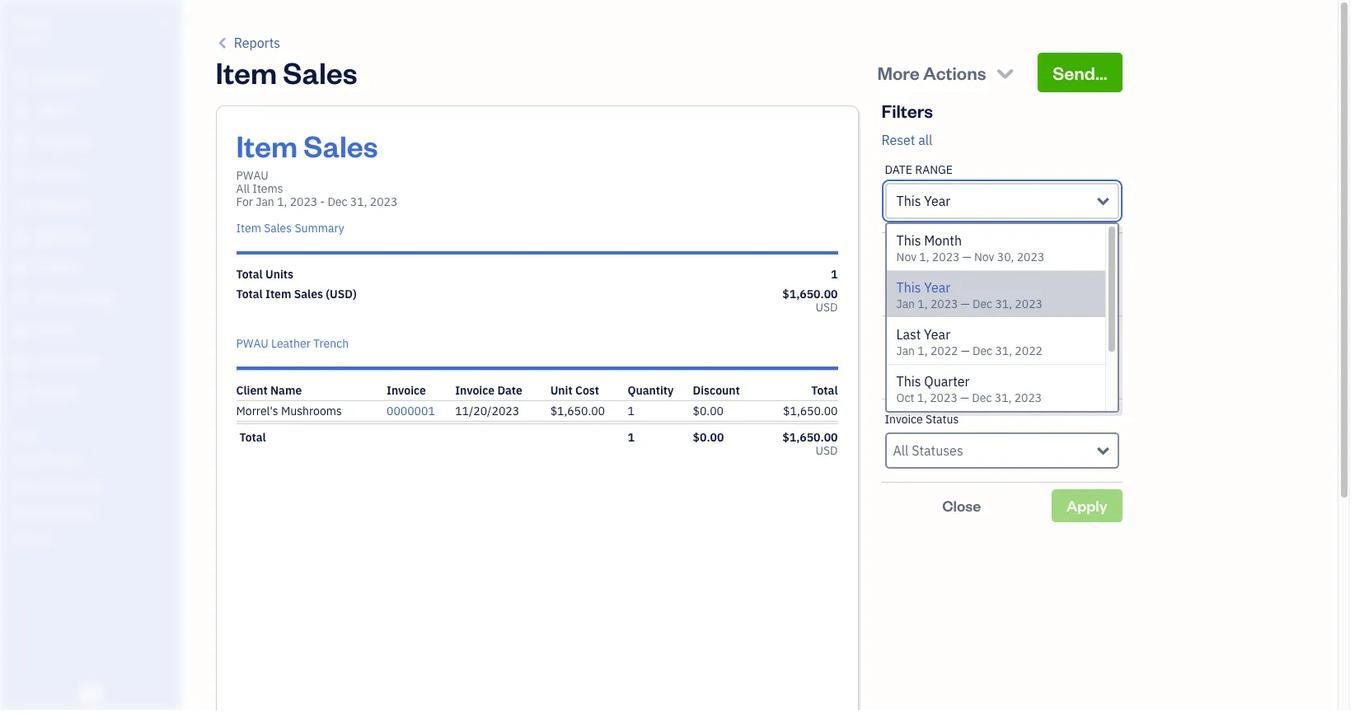 Task type: locate. For each thing, give the bounding box(es) containing it.
— up 'quarter'
[[961, 344, 970, 359]]

items left month
[[885, 246, 916, 261]]

owner
[[13, 33, 44, 45]]

2 horizontal spatial invoice
[[885, 412, 923, 427]]

leather
[[271, 336, 311, 351]]

apps image
[[12, 427, 176, 440]]

1,
[[277, 195, 287, 209], [920, 250, 930, 265], [918, 297, 928, 312], [918, 344, 928, 359], [917, 391, 927, 406]]

2 vertical spatial pwau
[[236, 336, 269, 351]]

jan inside last year jan 1, 2022 — dec 31, 2022
[[897, 344, 915, 359]]

invoice for invoice status
[[885, 412, 923, 427]]

jan down last at right top
[[897, 344, 915, 359]]

1 horizontal spatial 2022
[[1015, 344, 1043, 359]]

1 horizontal spatial invoice
[[455, 383, 495, 398]]

$1,650.00
[[783, 287, 838, 302], [550, 404, 605, 419], [783, 404, 838, 419], [783, 430, 838, 445]]

1 vertical spatial $1,650.00 usd
[[783, 430, 838, 458]]

(
[[326, 287, 330, 302]]

items inside 'item sales pwau all items for jan 1, 2023 - dec 31, 2023'
[[253, 181, 283, 196]]

year inside last year jan 1, 2022 — dec 31, 2022
[[924, 326, 951, 343]]

3 year from the top
[[924, 326, 951, 343]]

sales inside 'item sales pwau all items for jan 1, 2023 - dec 31, 2023'
[[304, 126, 378, 165]]

clients
[[885, 329, 921, 344]]

invoice
[[387, 383, 426, 398], [455, 383, 495, 398], [885, 412, 923, 427]]

sales
[[283, 53, 358, 92], [304, 126, 378, 165], [264, 221, 292, 236], [294, 287, 323, 302]]

sales for item sales pwau all items for jan 1, 2023 - dec 31, 2023
[[304, 126, 378, 165]]

range
[[915, 162, 953, 177]]

invoice for invoice date
[[455, 383, 495, 398]]

year inside date range field
[[924, 193, 951, 209]]

jan up last at right top
[[897, 297, 915, 312]]

0 horizontal spatial nov
[[897, 250, 917, 265]]

0 vertical spatial year
[[924, 193, 951, 209]]

jan inside this year jan 1, 2023 — dec 31, 2023
[[897, 297, 915, 312]]

— down 'quarter'
[[961, 391, 970, 406]]

dec inside this year jan 1, 2023 — dec 31, 2023
[[973, 297, 993, 312]]

0 horizontal spatial items
[[253, 181, 283, 196]]

pwau up owner
[[13, 15, 51, 31]]

pwau inside main element
[[13, 15, 51, 31]]

this month nov 1, 2023 — nov 30, 2023
[[897, 232, 1045, 265]]

dec for this quarter
[[972, 391, 992, 406]]

1 $0.00 from the top
[[693, 404, 724, 419]]

31, inside last year jan 1, 2022 — dec 31, 2022
[[995, 344, 1012, 359]]

31, up all statuses 'search field'
[[995, 391, 1012, 406]]

dec inside this quarter oct 1, 2023 — dec 31, 2023
[[972, 391, 992, 406]]

project image
[[11, 260, 31, 276]]

sales right reports button
[[283, 53, 358, 92]]

1, right oct
[[917, 391, 927, 406]]

this
[[897, 193, 921, 209], [897, 232, 921, 249], [897, 279, 921, 296], [897, 373, 921, 390]]

pwau up for
[[236, 168, 269, 183]]

month
[[924, 232, 962, 249]]

1, inside "this month nov 1, 2023 — nov 30, 2023"
[[920, 250, 930, 265]]

year
[[924, 193, 951, 209], [924, 279, 951, 296], [924, 326, 951, 343]]

nov down this year
[[897, 250, 917, 265]]

2 2022 from the left
[[1015, 344, 1043, 359]]

jan for this year
[[897, 297, 915, 312]]

invoice up 11/20/2023
[[455, 383, 495, 398]]

timer image
[[11, 291, 31, 308]]

jan
[[256, 195, 274, 209], [897, 297, 915, 312], [897, 344, 915, 359]]

sales for item sales
[[283, 53, 358, 92]]

2023 down month
[[932, 250, 960, 265]]

1 vertical spatial pwau
[[236, 168, 269, 183]]

1
[[831, 267, 838, 282], [628, 404, 635, 419], [628, 430, 635, 445]]

2 vertical spatial jan
[[897, 344, 915, 359]]

0 horizontal spatial 2022
[[931, 344, 958, 359]]

1, up last at right top
[[918, 297, 928, 312]]

0 vertical spatial items
[[253, 181, 283, 196]]

0 vertical spatial pwau
[[13, 15, 51, 31]]

jan for last year
[[897, 344, 915, 359]]

reset all
[[882, 132, 933, 148]]

1 for morrel's mushrooms
[[628, 404, 635, 419]]

status
[[926, 412, 959, 427]]

1 vertical spatial items
[[885, 246, 916, 261]]

this up last at right top
[[897, 279, 921, 296]]

year down month
[[924, 279, 951, 296]]

quantity
[[628, 383, 674, 398]]

11/20/2023
[[455, 404, 519, 419]]

last year jan 1, 2022 — dec 31, 2022
[[897, 326, 1043, 359]]

jan inside 'item sales pwau all items for jan 1, 2023 - dec 31, 2023'
[[256, 195, 274, 209]]

0 vertical spatial $1,650.00 usd
[[783, 287, 838, 315]]

discount
[[693, 383, 740, 398]]

item sales pwau all items for jan 1, 2023 - dec 31, 2023
[[236, 126, 398, 209]]

total down the morrel's
[[240, 430, 266, 445]]

)
[[353, 287, 357, 302]]

item down reports
[[216, 53, 277, 92]]

freshbooks image
[[77, 684, 104, 704]]

items and services image
[[12, 480, 176, 493]]

invoice up 0000001
[[387, 383, 426, 398]]

cost
[[575, 383, 599, 398]]

this quarter oct 1, 2023 — dec 31, 2023
[[897, 373, 1042, 406]]

year down range
[[924, 193, 951, 209]]

this left month
[[897, 232, 921, 249]]

0 vertical spatial jan
[[256, 195, 274, 209]]

send…
[[1053, 61, 1108, 84]]

1, down month
[[920, 250, 930, 265]]

1 vertical spatial 1
[[628, 404, 635, 419]]

item sales summary
[[236, 221, 344, 236]]

filters
[[882, 99, 933, 122]]

— up this year jan 1, 2023 — dec 31, 2023
[[963, 250, 972, 265]]

1, inside this quarter oct 1, 2023 — dec 31, 2023
[[917, 391, 927, 406]]

— inside this quarter oct 1, 2023 — dec 31, 2023
[[961, 391, 970, 406]]

1, for this quarter
[[917, 391, 927, 406]]

— for last year
[[961, 344, 970, 359]]

— up last year jan 1, 2022 — dec 31, 2022
[[961, 297, 970, 312]]

1, for this month
[[920, 250, 930, 265]]

total
[[236, 267, 263, 282], [236, 287, 263, 302], [811, 383, 838, 398], [240, 430, 266, 445]]

items right all
[[253, 181, 283, 196]]

dec for last year
[[973, 344, 993, 359]]

pwau leather trench
[[236, 336, 349, 351]]

— inside "this month nov 1, 2023 — nov 30, 2023"
[[963, 250, 972, 265]]

nov
[[897, 250, 917, 265], [974, 250, 995, 265]]

dashboard image
[[11, 72, 31, 88]]

units
[[265, 267, 294, 282]]

item inside 'item sales pwau all items for jan 1, 2023 - dec 31, 2023'
[[236, 126, 298, 165]]

2022 up this quarter oct 1, 2023 — dec 31, 2023
[[1015, 344, 1043, 359]]

2 vertical spatial 1
[[628, 430, 635, 445]]

$1,650.00 usd
[[783, 287, 838, 315], [783, 430, 838, 458]]

jan right for
[[256, 195, 274, 209]]

last
[[897, 326, 921, 343]]

1 vertical spatial jan
[[897, 297, 915, 312]]

2022 up 'quarter'
[[931, 344, 958, 359]]

pwau left leather at the left of the page
[[236, 336, 269, 351]]

2023 down 'quarter'
[[930, 391, 958, 406]]

31, down 30,
[[995, 297, 1012, 312]]

trench
[[313, 336, 349, 351]]

year right last at right top
[[924, 326, 951, 343]]

dec
[[328, 195, 348, 209], [973, 297, 993, 312], [973, 344, 993, 359], [972, 391, 992, 406]]

pwau owner
[[13, 15, 51, 45]]

1, inside this year jan 1, 2023 — dec 31, 2023
[[918, 297, 928, 312]]

2023
[[290, 195, 318, 209], [370, 195, 398, 209], [932, 250, 960, 265], [1017, 250, 1045, 265], [931, 297, 958, 312], [1015, 297, 1043, 312], [930, 391, 958, 406], [1015, 391, 1042, 406]]

1 vertical spatial $0.00
[[693, 430, 724, 445]]

actions
[[923, 61, 986, 84]]

this up oct
[[897, 373, 921, 390]]

dec inside last year jan 1, 2022 — dec 31, 2022
[[973, 344, 993, 359]]

total left oct
[[811, 383, 838, 398]]

1 horizontal spatial items
[[885, 246, 916, 261]]

pwau for owner
[[13, 15, 51, 31]]

— inside this year jan 1, 2023 — dec 31, 2023
[[961, 297, 970, 312]]

items
[[253, 181, 283, 196], [885, 246, 916, 261]]

2 $0.00 from the top
[[693, 430, 724, 445]]

all
[[919, 132, 933, 148]]

31, right -
[[350, 195, 367, 209]]

unit cost
[[550, 383, 599, 398]]

invoice status
[[885, 412, 959, 427]]

payment image
[[11, 197, 31, 214]]

2 this from the top
[[897, 232, 921, 249]]

summary
[[295, 221, 344, 236]]

more actions
[[878, 61, 986, 84]]

item
[[216, 53, 277, 92], [236, 126, 298, 165], [236, 221, 261, 236], [265, 287, 291, 302]]

this inside date range field
[[897, 193, 921, 209]]

— for this month
[[963, 250, 972, 265]]

31,
[[350, 195, 367, 209], [995, 297, 1012, 312], [995, 344, 1012, 359], [995, 391, 1012, 406]]

item down for
[[236, 221, 261, 236]]

pwau
[[13, 15, 51, 31], [236, 168, 269, 183], [236, 336, 269, 351]]

4 this from the top
[[897, 373, 921, 390]]

reset
[[882, 132, 916, 148]]

2 $1,650.00 usd from the top
[[783, 430, 838, 458]]

this inside "this month nov 1, 2023 — nov 30, 2023"
[[897, 232, 921, 249]]

this inside this year jan 1, 2023 — dec 31, 2023
[[897, 279, 921, 296]]

main element
[[0, 0, 223, 711]]

this inside this quarter oct 1, 2023 — dec 31, 2023
[[897, 373, 921, 390]]

1 year from the top
[[924, 193, 951, 209]]

year inside this year jan 1, 2023 — dec 31, 2023
[[924, 279, 951, 296]]

1 vertical spatial year
[[924, 279, 951, 296]]

reset all button
[[882, 130, 933, 150]]

sales up -
[[304, 126, 378, 165]]

this down date range
[[897, 193, 921, 209]]

31, inside this quarter oct 1, 2023 — dec 31, 2023
[[995, 391, 1012, 406]]

1 this from the top
[[897, 193, 921, 209]]

0 vertical spatial $0.00
[[693, 404, 724, 419]]

bank connections image
[[12, 506, 176, 519]]

date range element
[[882, 150, 1122, 413]]

item for item sales
[[216, 53, 277, 92]]

31, for this year
[[995, 297, 1012, 312]]

invoice down oct
[[885, 412, 923, 427]]

1, down last at right top
[[918, 344, 928, 359]]

usd
[[330, 287, 353, 302], [816, 300, 838, 315], [816, 444, 838, 458]]

0 horizontal spatial invoice
[[387, 383, 426, 398]]

date
[[885, 162, 913, 177]]

item up all
[[236, 126, 298, 165]]

list box
[[887, 224, 1118, 412]]

sales left summary
[[264, 221, 292, 236]]

1, inside last year jan 1, 2022 — dec 31, 2022
[[918, 344, 928, 359]]

—
[[963, 250, 972, 265], [961, 297, 970, 312], [961, 344, 970, 359], [961, 391, 970, 406]]

year for this year jan 1, 2023 — dec 31, 2023
[[924, 279, 951, 296]]

this year jan 1, 2023 — dec 31, 2023
[[897, 279, 1043, 312]]

31, inside this year jan 1, 2023 — dec 31, 2023
[[995, 297, 1012, 312]]

2 vertical spatial year
[[924, 326, 951, 343]]

1, up the 'item sales summary'
[[277, 195, 287, 209]]

3 this from the top
[[897, 279, 921, 296]]

clients element
[[882, 317, 1122, 400]]

2023 up all statuses 'search field'
[[1015, 391, 1042, 406]]

pwau for leather
[[236, 336, 269, 351]]

2 year from the top
[[924, 279, 951, 296]]

$0.00
[[693, 404, 724, 419], [693, 430, 724, 445]]

1 horizontal spatial nov
[[974, 250, 995, 265]]

nov left 30,
[[974, 250, 995, 265]]

2022
[[931, 344, 958, 359], [1015, 344, 1043, 359]]

list box containing this month
[[887, 224, 1118, 412]]

2023 up clients element
[[1015, 297, 1043, 312]]

— inside last year jan 1, 2022 — dec 31, 2022
[[961, 344, 970, 359]]

31, up this quarter oct 1, 2023 — dec 31, 2023
[[995, 344, 1012, 359]]



Task type: vqa. For each thing, say whether or not it's contained in the screenshot.
second This from the bottom of the 'DATE RANGE' element
yes



Task type: describe. For each thing, give the bounding box(es) containing it.
all
[[236, 181, 250, 196]]

1, for this year
[[918, 297, 928, 312]]

year for this year
[[924, 193, 951, 209]]

31, inside 'item sales pwau all items for jan 1, 2023 - dec 31, 2023'
[[350, 195, 367, 209]]

this year
[[897, 193, 951, 209]]

dec inside 'item sales pwau all items for jan 1, 2023 - dec 31, 2023'
[[328, 195, 348, 209]]

mushrooms
[[281, 404, 342, 419]]

total down total units
[[236, 287, 263, 302]]

1, for last year
[[918, 344, 928, 359]]

— for this year
[[961, 297, 970, 312]]

1 for total
[[628, 430, 635, 445]]

1 2022 from the left
[[931, 344, 958, 359]]

item down the units
[[265, 287, 291, 302]]

2023 left -
[[290, 195, 318, 209]]

$0.00 for total
[[693, 430, 724, 445]]

client
[[236, 383, 268, 398]]

1 $1,650.00 usd from the top
[[783, 287, 838, 315]]

chevronleft image
[[216, 33, 231, 53]]

31, for last year
[[995, 344, 1012, 359]]

morrel's
[[236, 404, 278, 419]]

1, inside 'item sales pwau all items for jan 1, 2023 - dec 31, 2023'
[[277, 195, 287, 209]]

date
[[497, 383, 523, 398]]

close button
[[882, 490, 1042, 523]]

team members image
[[12, 453, 176, 467]]

item sales
[[216, 53, 358, 92]]

client image
[[11, 103, 31, 120]]

estimate image
[[11, 134, 31, 151]]

report image
[[11, 385, 31, 402]]

sales left (
[[294, 287, 323, 302]]

items element
[[882, 233, 1122, 317]]

list box inside date range element
[[887, 224, 1118, 412]]

reports
[[234, 35, 280, 51]]

2 nov from the left
[[974, 250, 995, 265]]

item for item sales summary
[[236, 221, 261, 236]]

All Statuses search field
[[893, 441, 1098, 461]]

this for this month nov 1, 2023 — nov 30, 2023
[[897, 232, 921, 249]]

more actions button
[[863, 53, 1032, 92]]

$0.00 for morrel's mushrooms
[[693, 404, 724, 419]]

total left the units
[[236, 267, 263, 282]]

invoice status element
[[882, 400, 1122, 483]]

this for this quarter oct 1, 2023 — dec 31, 2023
[[897, 373, 921, 390]]

-
[[320, 195, 325, 209]]

total units
[[236, 267, 294, 282]]

year for last year jan 1, 2022 — dec 31, 2022
[[924, 326, 951, 343]]

reports button
[[216, 33, 280, 53]]

invoice date
[[455, 383, 523, 398]]

0000001 link
[[387, 404, 435, 419]]

pwau inside 'item sales pwau all items for jan 1, 2023 - dec 31, 2023'
[[236, 168, 269, 183]]

send… button
[[1038, 53, 1122, 92]]

oct
[[897, 391, 915, 406]]

0000001
[[387, 404, 435, 419]]

item for item sales pwau all items for jan 1, 2023 - dec 31, 2023
[[236, 126, 298, 165]]

unit
[[550, 383, 573, 398]]

name
[[270, 383, 302, 398]]

close
[[943, 496, 981, 515]]

morrel's mushrooms
[[236, 404, 342, 419]]

30,
[[997, 250, 1014, 265]]

total item sales ( usd )
[[236, 287, 357, 302]]

quarter
[[924, 373, 970, 390]]

for
[[236, 195, 253, 209]]

invoice for invoice
[[387, 383, 426, 398]]

Date Range field
[[885, 183, 1119, 219]]

more
[[878, 61, 920, 84]]

this for this year
[[897, 193, 921, 209]]

— for this quarter
[[961, 391, 970, 406]]

0 vertical spatial 1
[[831, 267, 838, 282]]

this for this year jan 1, 2023 — dec 31, 2023
[[897, 279, 921, 296]]

invoice image
[[11, 166, 31, 182]]

dec for this year
[[973, 297, 993, 312]]

items inside items element
[[885, 246, 916, 261]]

chevrondown image
[[994, 61, 1017, 84]]

date range
[[885, 162, 953, 177]]

31, for this quarter
[[995, 391, 1012, 406]]

1 nov from the left
[[897, 250, 917, 265]]

2023 right 30,
[[1017, 250, 1045, 265]]

expense image
[[11, 228, 31, 245]]

client name
[[236, 383, 302, 398]]

sales for item sales summary
[[264, 221, 292, 236]]

2023 up last year jan 1, 2022 — dec 31, 2022
[[931, 297, 958, 312]]

settings image
[[12, 533, 176, 546]]

money image
[[11, 322, 31, 339]]

chart image
[[11, 354, 31, 370]]

2023 right -
[[370, 195, 398, 209]]



